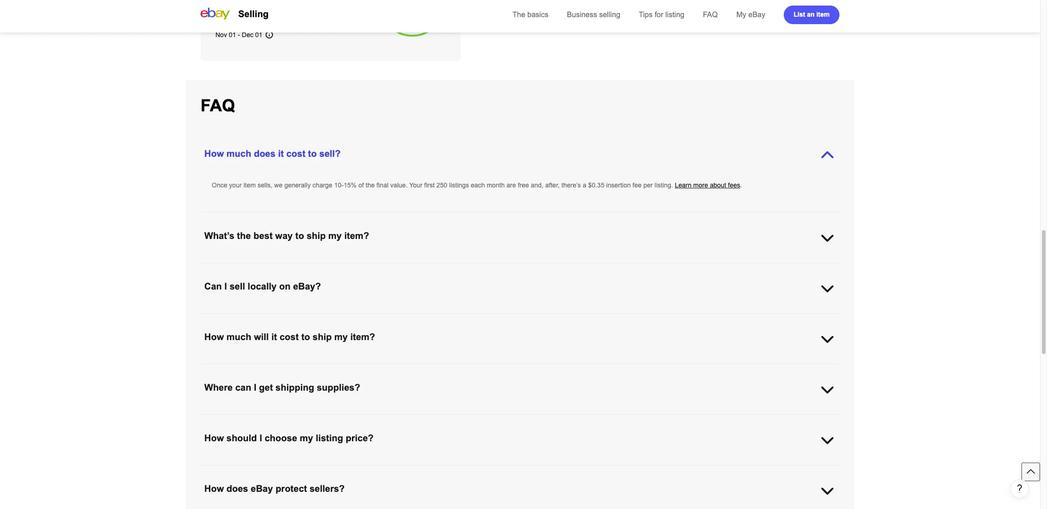 Task type: locate. For each thing, give the bounding box(es) containing it.
ship up that
[[313, 332, 332, 342]]

tips for listing link
[[639, 11, 684, 19]]

an right list
[[807, 10, 815, 18]]

it for does
[[278, 149, 284, 159]]

listings.
[[231, 6, 253, 13]]

item for an
[[816, 10, 830, 18]]

shipping for option
[[270, 365, 295, 372]]

fee
[[633, 182, 642, 189]]

price
[[215, 6, 230, 13]]

charge
[[313, 182, 332, 189]]

0 vertical spatial ship
[[307, 231, 326, 241]]

listing.
[[655, 182, 673, 189]]

how
[[204, 149, 224, 159], [204, 332, 224, 342], [204, 433, 224, 443], [204, 484, 224, 494]]

i left sell
[[224, 281, 227, 292]]

2 you from the top
[[212, 416, 223, 423]]

can up where
[[225, 365, 235, 372]]

learn more link
[[215, 15, 249, 23]]

an
[[807, 10, 815, 18], [511, 416, 519, 423]]

have
[[368, 416, 382, 423]]

shipping for supplies?
[[276, 383, 314, 393]]

2 vertical spatial for
[[451, 365, 459, 372]]

my
[[736, 11, 746, 19]]

or
[[338, 0, 344, 4], [409, 416, 415, 423]]

an right for at the bottom left
[[511, 416, 519, 423]]

1 vertical spatial item
[[244, 182, 256, 189]]

1 you from the top
[[212, 365, 223, 372]]

free left and,
[[518, 182, 529, 189]]

to left sell?
[[308, 149, 317, 159]]

2 vertical spatial i
[[260, 433, 262, 443]]

1 horizontal spatial it
[[278, 149, 284, 159]]

0 vertical spatial it
[[278, 149, 284, 159]]

0 vertical spatial learn
[[215, 15, 232, 23]]

protect
[[276, 484, 307, 494]]

branded right touch,
[[576, 416, 600, 423]]

choose
[[237, 365, 258, 372], [265, 433, 297, 443]]

0 vertical spatial more
[[234, 15, 249, 23]]

1 vertical spatial you
[[212, 416, 223, 423]]

1 horizontal spatial 01
[[255, 31, 262, 39]]

0 vertical spatial fees
[[264, 0, 276, 4]]

1 vertical spatial much
[[226, 332, 251, 342]]

basics
[[527, 11, 548, 19]]

listing right tips
[[665, 11, 684, 19]]

01
[[229, 31, 236, 39], [255, 31, 262, 39]]

0 horizontal spatial an
[[511, 416, 519, 423]]

more right you.
[[493, 365, 508, 372]]

branded
[[576, 416, 600, 423], [734, 416, 758, 423]]

that
[[316, 365, 327, 372]]

ship
[[307, 231, 326, 241], [313, 332, 332, 342]]

a
[[583, 182, 586, 189]]

1 vertical spatial item?
[[350, 332, 375, 342]]

you left use on the bottom left
[[212, 416, 223, 423]]

free
[[518, 182, 529, 189], [428, 416, 439, 423]]

1 horizontal spatial for
[[451, 365, 459, 372]]

fees
[[264, 0, 276, 4], [728, 182, 740, 189]]

insertion
[[238, 0, 262, 4], [606, 182, 631, 189]]

i up any
[[254, 383, 256, 393]]

can right where
[[235, 383, 251, 393]]

250
[[437, 182, 447, 189]]

0 vertical spatial get
[[259, 383, 273, 393]]

get
[[259, 383, 273, 393], [417, 416, 426, 423]]

item right the your
[[244, 182, 256, 189]]

can
[[225, 365, 235, 372], [235, 383, 251, 393], [225, 416, 235, 423]]

2 vertical spatial can
[[225, 416, 235, 423]]

0 horizontal spatial free
[[428, 416, 439, 423]]

much for does
[[226, 149, 251, 159]]

it
[[278, 149, 284, 159], [271, 332, 277, 342]]

for
[[500, 416, 510, 423]]

how for how much will it cost to ship my item?
[[204, 332, 224, 342]]

0 vertical spatial an
[[807, 10, 815, 18]]

you for where
[[212, 416, 223, 423]]

item?
[[344, 231, 369, 241], [350, 332, 375, 342]]

1 vertical spatial i
[[254, 383, 256, 393]]

you for how
[[212, 365, 223, 372]]

0 vertical spatial or
[[338, 0, 344, 4]]

first
[[424, 182, 435, 189]]

or right 'style'
[[338, 0, 344, 4]]

1 much from the top
[[226, 149, 251, 159]]

much left will
[[226, 332, 251, 342]]

or right home
[[409, 416, 415, 423]]

1 horizontal spatial choose
[[265, 433, 297, 443]]

cost up generally
[[286, 149, 305, 159]]

0 horizontal spatial 01
[[229, 31, 236, 39]]

branded right "buy"
[[734, 416, 758, 423]]

1 horizontal spatial supplies
[[602, 416, 626, 423]]

2 vertical spatial .
[[789, 416, 791, 423]]

more inside pay no insertion fees for 200 auction-style or fixed price listings. learn more
[[234, 15, 249, 23]]

much
[[226, 149, 251, 159], [226, 332, 251, 342]]

learn right you.
[[475, 365, 491, 372]]

it right will
[[271, 332, 277, 342]]

0 vertical spatial about
[[710, 182, 726, 189]]

1 horizontal spatial an
[[807, 10, 815, 18]]

0 vertical spatial item
[[816, 10, 830, 18]]

2 horizontal spatial learn
[[675, 182, 692, 189]]

about
[[710, 182, 726, 189], [510, 365, 526, 372]]

2 vertical spatial my
[[300, 433, 313, 443]]

more down listings.
[[234, 15, 249, 23]]

0 vertical spatial for
[[278, 0, 286, 4]]

get up any
[[259, 383, 273, 393]]

business selling link
[[567, 11, 620, 19]]

0 horizontal spatial are
[[507, 182, 516, 189]]

each
[[471, 182, 485, 189]]

1 horizontal spatial faq
[[703, 11, 718, 19]]

how much does it cost to sell?
[[204, 149, 341, 159]]

insertion left fee
[[606, 182, 631, 189]]

business
[[567, 11, 597, 19]]

pay no insertion fees for 200 auction-style or fixed price listings. learn more
[[215, 0, 360, 23]]

how much will it cost to ship my item?
[[204, 332, 375, 342]]

faq
[[703, 11, 718, 19], [201, 96, 235, 115]]

already
[[345, 416, 366, 423]]

i right should
[[260, 433, 262, 443]]

once
[[212, 182, 227, 189]]

for left 200
[[278, 0, 286, 4]]

01 right "dec"
[[255, 31, 262, 39]]

0 horizontal spatial item
[[244, 182, 256, 189]]

1 vertical spatial an
[[511, 416, 519, 423]]

selling
[[599, 11, 620, 19]]

on
[[279, 281, 291, 292]]

1 vertical spatial for
[[655, 11, 663, 19]]

the basics link
[[513, 11, 548, 19]]

0 horizontal spatial for
[[278, 0, 286, 4]]

item right list
[[816, 10, 830, 18]]

more right listing.
[[693, 182, 708, 189]]

0 horizontal spatial supplies
[[293, 416, 317, 423]]

it up we
[[278, 149, 284, 159]]

0 vertical spatial choose
[[237, 365, 258, 372]]

0 horizontal spatial fees
[[264, 0, 276, 4]]

learn right listing.
[[675, 182, 692, 189]]

it for will
[[271, 332, 277, 342]]

1 branded from the left
[[576, 416, 600, 423]]

0 horizontal spatial insertion
[[238, 0, 262, 4]]

1 horizontal spatial learn
[[475, 365, 491, 372]]

how for how should i choose my listing price?
[[204, 433, 224, 443]]

1 vertical spatial cost
[[280, 332, 299, 342]]

0 vertical spatial i
[[224, 281, 227, 292]]

insertion up listings.
[[238, 0, 262, 4]]

learn more about shipping link
[[475, 365, 552, 372]]

for right tips
[[655, 11, 663, 19]]

item
[[816, 10, 830, 18], [244, 182, 256, 189]]

learn down price
[[215, 15, 232, 23]]

more
[[234, 15, 249, 23], [693, 182, 708, 189], [493, 365, 508, 372]]

1 horizontal spatial branded
[[734, 416, 758, 423]]

listing down 'you'
[[316, 433, 343, 443]]

1 vertical spatial insertion
[[606, 182, 631, 189]]

1 horizontal spatial listing
[[665, 11, 684, 19]]

faq link
[[703, 11, 718, 19]]

convenience
[[413, 365, 449, 372]]

0 horizontal spatial learn
[[215, 15, 232, 23]]

1 vertical spatial it
[[271, 332, 277, 342]]

fees inside pay no insertion fees for 200 auction-style or fixed price listings. learn more
[[264, 0, 276, 4]]

1 vertical spatial can
[[235, 383, 251, 393]]

0 vertical spatial can
[[225, 365, 235, 372]]

learn inside pay no insertion fees for 200 auction-style or fixed price listings. learn more
[[215, 15, 232, 23]]

cost
[[286, 149, 305, 159], [280, 332, 299, 342]]

1 vertical spatial learn
[[675, 182, 692, 189]]

you.
[[460, 365, 473, 372]]

business selling
[[567, 11, 620, 19]]

2 how from the top
[[204, 332, 224, 342]]

packaging
[[261, 416, 291, 423], [759, 416, 789, 423]]

my
[[328, 231, 342, 241], [334, 332, 348, 342], [300, 433, 313, 443]]

0 horizontal spatial listing
[[316, 433, 343, 443]]

supplies left available
[[602, 416, 626, 423]]

1 horizontal spatial .
[[740, 182, 742, 189]]

0 horizontal spatial or
[[338, 0, 344, 4]]

0 horizontal spatial packaging
[[261, 416, 291, 423]]

supplies left 'you'
[[293, 416, 317, 423]]

after,
[[545, 182, 560, 189]]

ship right way
[[307, 231, 326, 241]]

1 vertical spatial are
[[628, 416, 637, 423]]

4 how from the top
[[204, 484, 224, 494]]

my ebay link
[[736, 11, 765, 19]]

much up the your
[[226, 149, 251, 159]]

choose right should
[[265, 433, 297, 443]]

01 left "-"
[[229, 31, 236, 39]]

2 vertical spatial more
[[493, 365, 508, 372]]

learn
[[215, 15, 232, 23], [675, 182, 692, 189], [475, 365, 491, 372]]

for left you.
[[451, 365, 459, 372]]

0 vertical spatial much
[[226, 149, 251, 159]]

1 horizontal spatial are
[[628, 416, 637, 423]]

where can i get shipping supplies?
[[204, 383, 360, 393]]

item inside list an item link
[[816, 10, 830, 18]]

0 vertical spatial insertion
[[238, 0, 262, 4]]

1 horizontal spatial i
[[254, 383, 256, 393]]

0 horizontal spatial about
[[510, 365, 526, 372]]

get right home
[[417, 416, 426, 423]]

choose down will
[[237, 365, 258, 372]]

0 horizontal spatial branded
[[576, 416, 600, 423]]

1 horizontal spatial item
[[816, 10, 830, 18]]

can left use on the bottom left
[[225, 416, 235, 423]]

3 how from the top
[[204, 433, 224, 443]]

1 vertical spatial .
[[552, 365, 554, 372]]

1 01 from the left
[[229, 31, 236, 39]]

0 vertical spatial faq
[[703, 11, 718, 19]]

for
[[278, 0, 286, 4], [655, 11, 663, 19], [451, 365, 459, 372]]

or inside pay no insertion fees for 200 auction-style or fixed price listings. learn more
[[338, 0, 344, 4]]

0 horizontal spatial faq
[[201, 96, 235, 115]]

to up option
[[301, 332, 310, 342]]

1 horizontal spatial free
[[518, 182, 529, 189]]

1 vertical spatial does
[[226, 484, 248, 494]]

the
[[513, 11, 525, 19]]

-
[[238, 31, 240, 39]]

should
[[226, 433, 257, 443]]

0 horizontal spatial does
[[226, 484, 248, 494]]

you up where
[[212, 365, 223, 372]]

available
[[639, 416, 665, 423]]

1 vertical spatial choose
[[265, 433, 297, 443]]

2 horizontal spatial more
[[693, 182, 708, 189]]

you
[[212, 365, 223, 372], [212, 416, 223, 423]]

ebay right "buy"
[[717, 416, 732, 423]]

are right month
[[507, 182, 516, 189]]

offers
[[329, 365, 345, 372]]

you
[[318, 416, 329, 423]]

does
[[254, 149, 276, 159], [226, 484, 248, 494]]

1 horizontal spatial fees
[[728, 182, 740, 189]]

free left boxes
[[428, 416, 439, 423]]

option
[[296, 365, 314, 372]]

are left available
[[628, 416, 637, 423]]

2 horizontal spatial i
[[260, 433, 262, 443]]

0 vertical spatial does
[[254, 149, 276, 159]]

1 vertical spatial about
[[510, 365, 526, 372]]

greatest
[[357, 365, 381, 372]]

auction-
[[300, 0, 323, 4]]

to right available
[[666, 416, 672, 423]]

0 vertical spatial cost
[[286, 149, 305, 159]]

i
[[224, 281, 227, 292], [254, 383, 256, 393], [260, 433, 262, 443]]

supplies
[[293, 416, 317, 423], [602, 416, 626, 423]]

1 how from the top
[[204, 149, 224, 159]]

there's
[[562, 182, 581, 189]]

1 horizontal spatial packaging
[[759, 416, 789, 423]]

0 vertical spatial you
[[212, 365, 223, 372]]

2 much from the top
[[226, 332, 251, 342]]

cost right will
[[280, 332, 299, 342]]



Task type: vqa. For each thing, say whether or not it's contained in the screenshot.
The Where
yes



Task type: describe. For each thing, give the bounding box(es) containing it.
i for can
[[254, 383, 256, 393]]

2 branded from the left
[[734, 416, 758, 423]]

can for choose
[[225, 365, 235, 372]]

and,
[[531, 182, 543, 189]]

1 packaging from the left
[[261, 416, 291, 423]]

added
[[520, 416, 539, 423]]

best
[[253, 231, 273, 241]]

may
[[331, 416, 343, 423]]

list an item link
[[784, 6, 840, 24]]

the basics
[[513, 11, 548, 19]]

you can use any packaging supplies you may already have at home or get free boxes from carriers. for an added touch, ebay branded supplies are available to purchase. buy ebay branded packaging .
[[212, 416, 791, 423]]

0 vertical spatial free
[[518, 182, 529, 189]]

10-
[[334, 182, 344, 189]]

0 vertical spatial .
[[740, 182, 742, 189]]

selling
[[238, 9, 269, 19]]

help, opens dialogs image
[[1015, 484, 1024, 494]]

cost for will
[[280, 332, 299, 342]]

2 01 from the left
[[255, 31, 262, 39]]

the right of
[[366, 182, 375, 189]]

carriers.
[[475, 416, 498, 423]]

1 vertical spatial get
[[417, 416, 426, 423]]

how for how much does it cost to sell?
[[204, 149, 224, 159]]

2 horizontal spatial for
[[655, 11, 663, 19]]

sellers?
[[310, 484, 345, 494]]

2 packaging from the left
[[759, 416, 789, 423]]

1 vertical spatial listing
[[316, 433, 343, 443]]

locally
[[248, 281, 277, 292]]

insertion inside pay no insertion fees for 200 auction-style or fixed price listings. learn more
[[238, 0, 262, 4]]

fixed
[[346, 0, 360, 4]]

learn more about fees link
[[675, 182, 740, 189]]

i for should
[[260, 433, 262, 443]]

1 horizontal spatial more
[[493, 365, 508, 372]]

what's the best way to ship my item?
[[204, 231, 369, 241]]

2 supplies from the left
[[602, 416, 626, 423]]

1 vertical spatial my
[[334, 332, 348, 342]]

at
[[384, 416, 389, 423]]

per
[[643, 182, 653, 189]]

0 horizontal spatial get
[[259, 383, 273, 393]]

much for will
[[226, 332, 251, 342]]

from
[[460, 416, 473, 423]]

0 vertical spatial are
[[507, 182, 516, 189]]

home
[[391, 416, 407, 423]]

can for use
[[225, 416, 235, 423]]

use
[[237, 416, 247, 423]]

nov
[[215, 31, 227, 39]]

once your item sells, we generally charge 10-15% of the final value. your first 250 listings each month are free and, after, there's a $0.35 insertion fee per listing. learn more about fees .
[[212, 182, 742, 189]]

item for your
[[244, 182, 256, 189]]

0 vertical spatial item?
[[344, 231, 369, 241]]

ebay right touch,
[[560, 416, 575, 423]]

what's
[[204, 231, 234, 241]]

pay
[[215, 0, 227, 4]]

1 vertical spatial ship
[[313, 332, 332, 342]]

listings
[[449, 182, 469, 189]]

1 horizontal spatial about
[[710, 182, 726, 189]]

$0.35
[[588, 182, 604, 189]]

list an item
[[794, 10, 830, 18]]

can
[[204, 281, 222, 292]]

0 vertical spatial listing
[[665, 11, 684, 19]]

purchase.
[[674, 416, 702, 423]]

the left best
[[237, 231, 251, 241]]

you can choose the shipping option that offers the greatest value and convenience for you. learn more about shipping .
[[212, 365, 554, 372]]

no
[[228, 0, 236, 4]]

boxes
[[441, 416, 458, 423]]

the right offers
[[347, 365, 356, 372]]

value.
[[390, 182, 408, 189]]

200
[[287, 0, 298, 4]]

your
[[409, 182, 422, 189]]

tips for listing
[[639, 11, 684, 19]]

sells,
[[258, 182, 272, 189]]

supplies?
[[317, 383, 360, 393]]

value
[[383, 365, 398, 372]]

my ebay
[[736, 11, 765, 19]]

1 vertical spatial faq
[[201, 96, 235, 115]]

ebay?
[[293, 281, 321, 292]]

can for i
[[235, 383, 251, 393]]

dec
[[242, 31, 253, 39]]

price?
[[346, 433, 374, 443]]

your
[[229, 182, 242, 189]]

touch,
[[540, 416, 558, 423]]

generally
[[284, 182, 311, 189]]

how should i choose my listing price?
[[204, 433, 374, 443]]

how for how does ebay protect sellers?
[[204, 484, 224, 494]]

to right way
[[295, 231, 304, 241]]

1 vertical spatial more
[[693, 182, 708, 189]]

way
[[275, 231, 293, 241]]

0 horizontal spatial .
[[552, 365, 554, 372]]

ebay left 'protect'
[[251, 484, 273, 494]]

of
[[358, 182, 364, 189]]

will
[[254, 332, 269, 342]]

0 horizontal spatial choose
[[237, 365, 258, 372]]

0 horizontal spatial i
[[224, 281, 227, 292]]

can i sell locally on ebay?
[[204, 281, 321, 292]]

1 horizontal spatial does
[[254, 149, 276, 159]]

15%
[[344, 182, 357, 189]]

how does ebay protect sellers?
[[204, 484, 345, 494]]

we
[[274, 182, 283, 189]]

1 horizontal spatial insertion
[[606, 182, 631, 189]]

where
[[204, 383, 233, 393]]

the up "where can i get shipping supplies?"
[[260, 365, 269, 372]]

ebay right my
[[748, 11, 765, 19]]

1 vertical spatial fees
[[728, 182, 740, 189]]

cost for does
[[286, 149, 305, 159]]

month
[[487, 182, 505, 189]]

tips
[[639, 11, 653, 19]]

final
[[377, 182, 388, 189]]

1 horizontal spatial or
[[409, 416, 415, 423]]

buy
[[704, 416, 715, 423]]

0 vertical spatial my
[[328, 231, 342, 241]]

sell?
[[319, 149, 341, 159]]

for inside pay no insertion fees for 200 auction-style or fixed price listings. learn more
[[278, 0, 286, 4]]

1 supplies from the left
[[293, 416, 317, 423]]

style
[[323, 0, 337, 4]]



